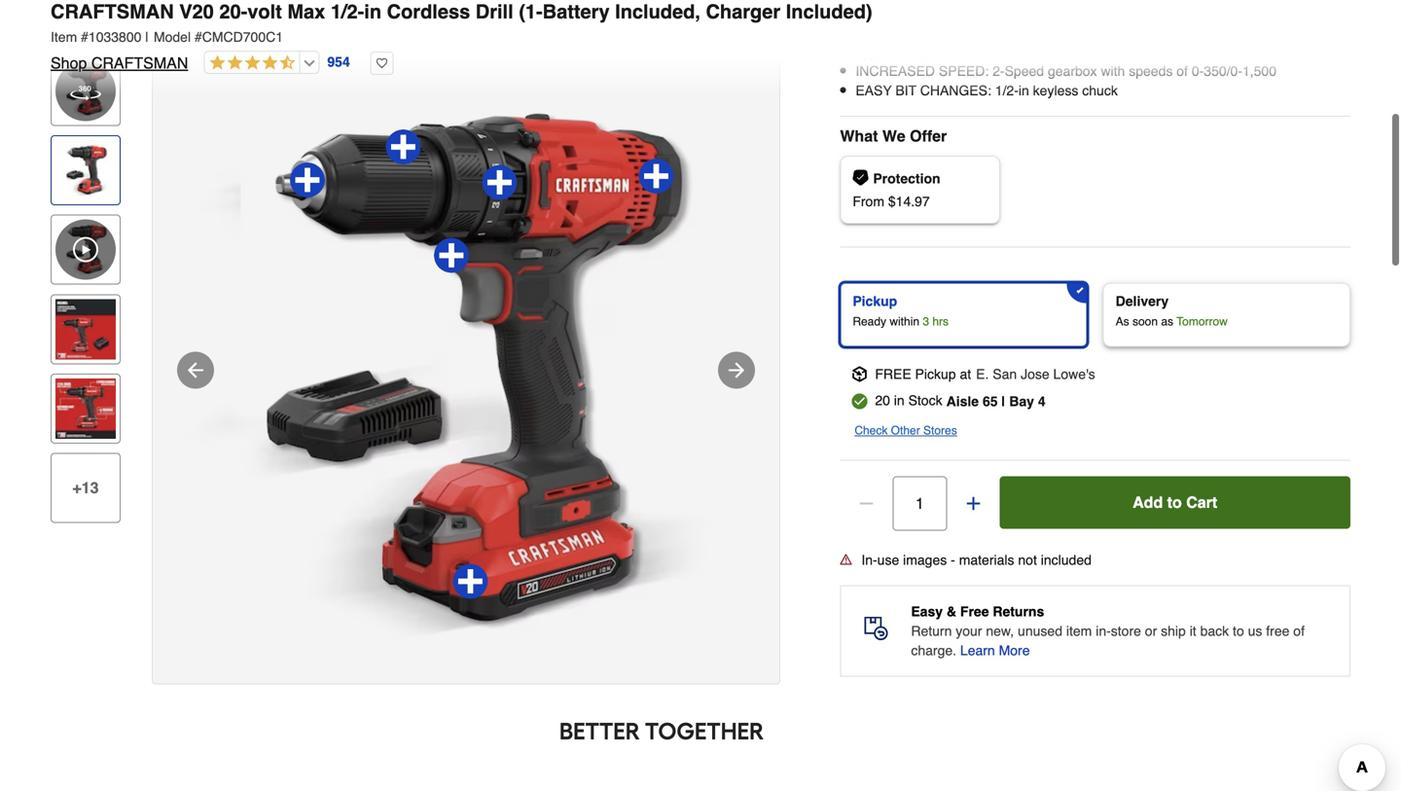 Task type: vqa. For each thing, say whether or not it's contained in the screenshot.
Charger
yes



Task type: locate. For each thing, give the bounding box(es) containing it.
# down v20
[[195, 29, 202, 45]]

not
[[1018, 552, 1037, 568]]

0 horizontal spatial in
[[364, 0, 382, 23]]

+13
[[72, 479, 99, 497]]

applications
[[856, 44, 928, 60]]

| right 65
[[1002, 394, 1006, 409]]

1 vertical spatial pickup
[[915, 366, 956, 382]]

to right add
[[1168, 493, 1182, 511]]

0 horizontal spatial of
[[1177, 63, 1188, 79]]

unit
[[1095, 25, 1117, 41]]

at
[[960, 366, 972, 382]]

# right item
[[81, 29, 88, 45]]

pickup image
[[852, 366, 868, 382]]

learn
[[961, 643, 995, 658]]

to left us
[[1233, 623, 1245, 639]]

1 vertical spatial 1/2-
[[995, 83, 1019, 98]]

craftsman
[[51, 0, 174, 23], [91, 54, 188, 72]]

65
[[983, 394, 998, 409]]

of right free
[[1294, 623, 1305, 639]]

shop
[[51, 54, 87, 72]]

high
[[856, 25, 890, 41]]

1 horizontal spatial |
[[1002, 394, 1006, 409]]

20 in stock aisle 65 | bay 4
[[875, 393, 1046, 409]]

2-
[[993, 63, 1005, 79]]

back
[[1201, 623, 1229, 639]]

pickup inside pickup ready within 3 hrs
[[853, 293, 898, 309]]

0 horizontal spatial pickup
[[853, 293, 898, 309]]

in-use images - materials not included
[[862, 552, 1092, 568]]

of left 0-
[[1177, 63, 1188, 79]]

delivery as soon as tomorrow
[[1116, 293, 1228, 328]]

better together
[[560, 717, 764, 745]]

in-
[[1096, 623, 1111, 639]]

pickup up the ready
[[853, 293, 898, 309]]

+13 button
[[51, 453, 121, 523]]

1/2- right max
[[331, 0, 364, 23]]

0 horizontal spatial 1/2-
[[331, 0, 364, 23]]

in up heart outline "icon"
[[364, 0, 382, 23]]

2 vertical spatial in
[[894, 393, 905, 408]]

1 horizontal spatial pickup
[[915, 366, 956, 382]]

pickup ready within 3 hrs
[[853, 293, 949, 328]]

0 horizontal spatial |
[[145, 29, 149, 45]]

protection
[[873, 171, 941, 186]]

san
[[993, 366, 1017, 382]]

craftsman  #cmcd700c1 image
[[153, 57, 780, 684]]

easy
[[856, 83, 892, 98]]

ready
[[853, 315, 887, 328]]

to inside "button"
[[1168, 493, 1182, 511]]

2 # from the left
[[195, 29, 202, 45]]

0 vertical spatial 1/2-
[[331, 0, 364, 23]]

learn more link
[[961, 641, 1030, 660]]

protection from $14.97
[[853, 171, 941, 209]]

it
[[1190, 623, 1197, 639]]

drill
[[476, 0, 514, 23]]

lowe's
[[1054, 366, 1096, 382]]

1 vertical spatial |
[[1002, 394, 1006, 409]]

included,
[[615, 0, 701, 23]]

of inside easy & free returns return your new, unused item in-store or ship it back to us free of charge.
[[1294, 623, 1305, 639]]

1/2- down 2-
[[995, 83, 1019, 98]]

or
[[1145, 623, 1158, 639]]

(1-
[[519, 0, 543, 23]]

arrow right image
[[725, 359, 748, 382]]

returns
[[993, 604, 1045, 619]]

store
[[1111, 623, 1142, 639]]

produces
[[1007, 25, 1065, 41]]

#
[[81, 29, 88, 45], [195, 29, 202, 45]]

stock
[[909, 393, 943, 408]]

1 horizontal spatial in
[[894, 393, 905, 408]]

delivery
[[1116, 293, 1169, 309]]

shop craftsman
[[51, 54, 188, 72]]

craftsman down "1033800"
[[91, 54, 188, 72]]

add to cart button
[[1000, 476, 1351, 529]]

| left model
[[145, 29, 149, 45]]

1 vertical spatial to
[[1233, 623, 1245, 639]]

jose
[[1021, 366, 1050, 382]]

4
[[1038, 394, 1046, 409]]

better
[[560, 717, 640, 745]]

1 vertical spatial craftsman
[[91, 54, 188, 72]]

1/2-
[[331, 0, 364, 23], [995, 83, 1019, 98]]

in down speed
[[1019, 83, 1030, 98]]

charge.
[[911, 643, 957, 658]]

chuck
[[1083, 83, 1118, 98]]

0 vertical spatial craftsman
[[51, 0, 174, 23]]

charger
[[706, 0, 781, 23]]

other
[[891, 424, 920, 437]]

check
[[855, 424, 888, 437]]

0 vertical spatial of
[[1324, 25, 1335, 41]]

more
[[999, 643, 1030, 658]]

option group containing pickup
[[833, 275, 1359, 355]]

$14.97
[[889, 194, 930, 209]]

0 vertical spatial to
[[1168, 493, 1182, 511]]

0 horizontal spatial #
[[81, 29, 88, 45]]

1 horizontal spatial #
[[195, 29, 202, 45]]

to
[[1168, 493, 1182, 511], [1233, 623, 1245, 639]]

increased
[[856, 63, 935, 79]]

aisle
[[947, 394, 979, 409]]

your
[[956, 623, 983, 639]]

add
[[1133, 493, 1163, 511]]

free
[[1267, 623, 1290, 639]]

0 vertical spatial pickup
[[853, 293, 898, 309]]

in inside high performance: produces 280 unit watts out for completing a variety of applications increased speed: 2-speed gearbox with speeds of 0-350/0-1,500 easy bit changes: 1/2-in keyless chuck
[[1019, 83, 1030, 98]]

option group
[[833, 275, 1359, 355]]

1 horizontal spatial to
[[1233, 623, 1245, 639]]

|
[[145, 29, 149, 45], [1002, 394, 1006, 409]]

0 vertical spatial in
[[364, 0, 382, 23]]

cmcd700c1
[[202, 29, 283, 45]]

as
[[1162, 315, 1174, 328]]

craftsman up "1033800"
[[51, 0, 174, 23]]

0 horizontal spatial to
[[1168, 493, 1182, 511]]

craftsman  #cmcd700c1 - thumbnail2 image
[[55, 299, 116, 359]]

of right variety
[[1324, 25, 1335, 41]]

bay
[[1010, 394, 1035, 409]]

stores
[[924, 424, 957, 437]]

check other stores
[[855, 424, 957, 437]]

included)
[[786, 0, 873, 23]]

&
[[947, 604, 957, 619]]

1 horizontal spatial of
[[1294, 623, 1305, 639]]

from
[[853, 194, 885, 209]]

in right the 20
[[894, 393, 905, 408]]

to inside easy & free returns return your new, unused item in-store or ship it back to us free of charge.
[[1233, 623, 1245, 639]]

2 horizontal spatial in
[[1019, 83, 1030, 98]]

free
[[875, 366, 912, 382]]

free pickup at e. san jose lowe's
[[875, 366, 1096, 382]]

1 vertical spatial in
[[1019, 83, 1030, 98]]

1/2- inside high performance: produces 280 unit watts out for completing a variety of applications increased speed: 2-speed gearbox with speeds of 0-350/0-1,500 easy bit changes: 1/2-in keyless chuck
[[995, 83, 1019, 98]]

1 horizontal spatial 1/2-
[[995, 83, 1019, 98]]

learn more
[[961, 643, 1030, 658]]

warning image
[[840, 554, 852, 565]]

2 vertical spatial of
[[1294, 623, 1305, 639]]

350/0-
[[1204, 63, 1243, 79]]

pickup up stock
[[915, 366, 956, 382]]

0 vertical spatial |
[[145, 29, 149, 45]]



Task type: describe. For each thing, give the bounding box(es) containing it.
in inside 20 in stock aisle 65 | bay 4
[[894, 393, 905, 408]]

cart
[[1187, 493, 1218, 511]]

item
[[1067, 623, 1092, 639]]

ship
[[1161, 623, 1186, 639]]

use
[[878, 552, 900, 568]]

tomorrow
[[1177, 315, 1228, 328]]

Stepper number input field with increment and decrement buttons number field
[[893, 476, 947, 531]]

soon
[[1133, 315, 1158, 328]]

check circle filled image
[[852, 394, 868, 409]]

return
[[911, 623, 952, 639]]

variety
[[1280, 25, 1320, 41]]

1 vertical spatial of
[[1177, 63, 1188, 79]]

what we offer
[[840, 127, 947, 145]]

speed:
[[939, 63, 989, 79]]

easy & free returns return your new, unused item in-store or ship it back to us free of charge.
[[911, 604, 1305, 658]]

us
[[1248, 623, 1263, 639]]

20
[[875, 393, 890, 408]]

arrow left image
[[184, 359, 207, 382]]

in-
[[862, 552, 878, 568]]

craftsman v20 20-volt max 1/2-in cordless drill (1-battery included, charger included) item # 1033800 | model # cmcd700c1
[[51, 0, 873, 45]]

check other stores button
[[855, 421, 957, 440]]

in inside craftsman v20 20-volt max 1/2-in cordless drill (1-battery included, charger included) item # 1033800 | model # cmcd700c1
[[364, 0, 382, 23]]

materials
[[959, 552, 1015, 568]]

cordless
[[387, 0, 470, 23]]

4.5 stars image
[[205, 55, 295, 73]]

craftsman  #cmcd700c1 - thumbnail3 image
[[55, 378, 116, 439]]

1033800
[[88, 29, 142, 45]]

we
[[883, 127, 906, 145]]

together
[[645, 717, 764, 745]]

| inside craftsman v20 20-volt max 1/2-in cordless drill (1-battery included, charger included) item # 1033800 | model # cmcd700c1
[[145, 29, 149, 45]]

easy
[[911, 604, 943, 619]]

model
[[154, 29, 191, 45]]

2 horizontal spatial of
[[1324, 25, 1335, 41]]

craftsman  #cmcd700c1 - thumbnail image
[[55, 140, 116, 200]]

protection plan filled image
[[853, 170, 869, 185]]

craftsman inside craftsman v20 20-volt max 1/2-in cordless drill (1-battery included, charger included) item # 1033800 | model # cmcd700c1
[[51, 0, 174, 23]]

20-
[[219, 0, 247, 23]]

out
[[1156, 25, 1175, 41]]

as
[[1116, 315, 1130, 328]]

keyless
[[1033, 83, 1079, 98]]

images
[[903, 552, 947, 568]]

954
[[327, 54, 350, 70]]

-
[[951, 552, 956, 568]]

item number 1 0 3 3 8 0 0 and model number c m c d 7 0 0 c 1 element
[[51, 27, 1351, 47]]

1,500
[[1243, 63, 1277, 79]]

for
[[1179, 25, 1195, 41]]

plus image
[[964, 494, 983, 513]]

speed
[[1005, 63, 1044, 79]]

high performance: produces 280 unit watts out for completing a variety of applications increased speed: 2-speed gearbox with speeds of 0-350/0-1,500 easy bit changes: 1/2-in keyless chuck
[[856, 25, 1335, 98]]

hrs
[[933, 315, 949, 328]]

free
[[961, 604, 989, 619]]

add to cart
[[1133, 493, 1218, 511]]

volt
[[247, 0, 282, 23]]

what
[[840, 127, 878, 145]]

e.
[[976, 366, 989, 382]]

performance:
[[894, 25, 1003, 41]]

within
[[890, 315, 920, 328]]

heart outline image
[[371, 52, 394, 75]]

1 # from the left
[[81, 29, 88, 45]]

better together heading
[[51, 716, 1273, 747]]

v20
[[179, 0, 214, 23]]

| inside 20 in stock aisle 65 | bay 4
[[1002, 394, 1006, 409]]

1/2- inside craftsman v20 20-volt max 1/2-in cordless drill (1-battery included, charger included) item # 1033800 | model # cmcd700c1
[[331, 0, 364, 23]]

minus image
[[857, 494, 876, 513]]

battery
[[543, 0, 610, 23]]

watts
[[1121, 25, 1153, 41]]

item
[[51, 29, 77, 45]]

speeds
[[1129, 63, 1173, 79]]

unused
[[1018, 623, 1063, 639]]

3
[[923, 315, 930, 328]]

included
[[1041, 552, 1092, 568]]

gearbox
[[1048, 63, 1097, 79]]

completing
[[1199, 25, 1265, 41]]



